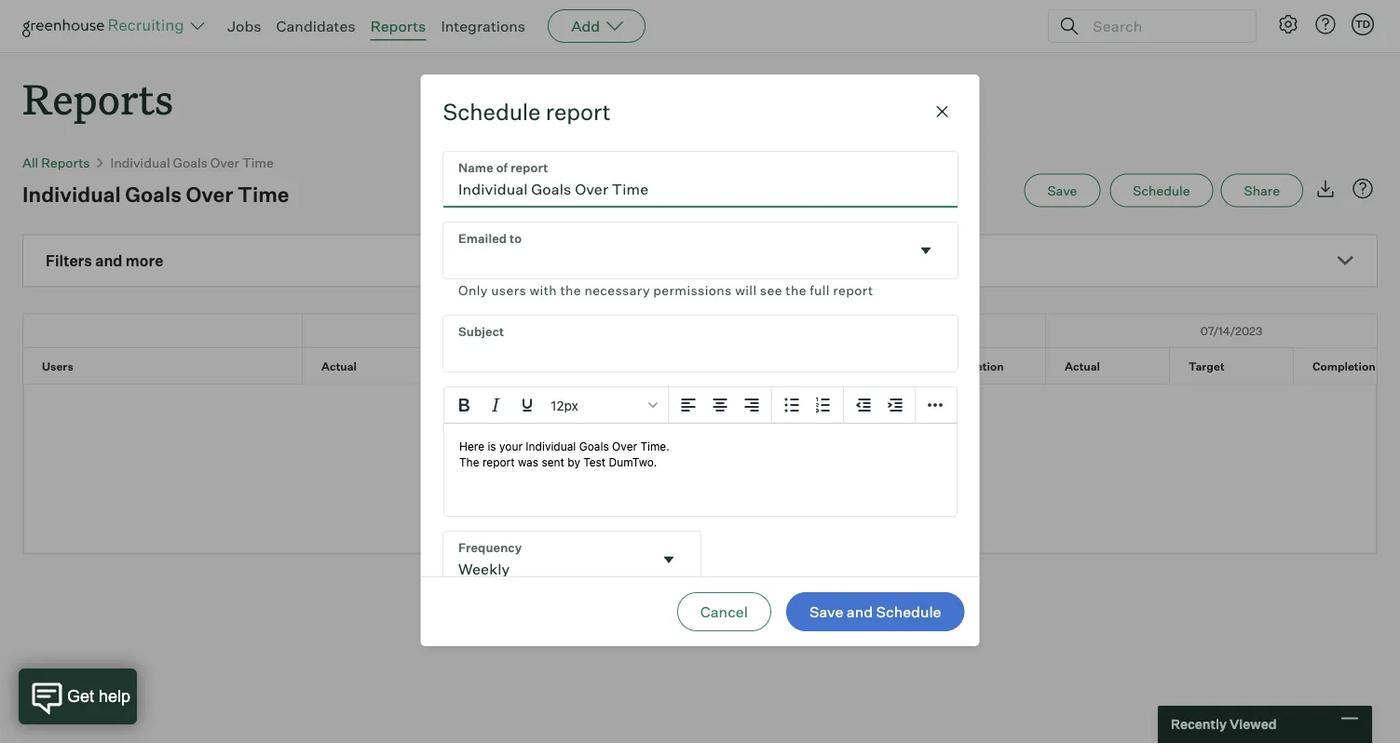 Task type: vqa. For each thing, say whether or not it's contained in the screenshot.
Toolbar
yes



Task type: locate. For each thing, give the bounding box(es) containing it.
column header down full in the right of the page
[[675, 315, 1047, 347]]

individual goals over time
[[111, 154, 274, 171], [22, 181, 289, 207]]

schedule inside button
[[1134, 182, 1191, 199]]

grid containing 07/12/2023
[[23, 315, 1401, 384]]

1 vertical spatial time
[[238, 181, 289, 207]]

reports down greenhouse recruiting "image"
[[22, 71, 174, 126]]

1 vertical spatial and
[[847, 603, 873, 622]]

1 horizontal spatial column header
[[675, 315, 1047, 347]]

and
[[95, 252, 123, 270], [847, 603, 873, 622]]

0 vertical spatial save
[[1048, 182, 1078, 199]]

recently
[[1172, 717, 1228, 733]]

1 horizontal spatial target
[[817, 359, 853, 373]]

users
[[42, 359, 73, 373]]

0 vertical spatial and
[[95, 252, 123, 270]]

0 vertical spatial schedule
[[443, 98, 541, 126]]

completion
[[570, 359, 633, 373], [941, 359, 1004, 373], [1313, 359, 1376, 373]]

toggle flyout image
[[917, 241, 935, 260], [659, 551, 678, 570]]

1 vertical spatial toggle flyout image
[[659, 551, 678, 570]]

1 horizontal spatial the
[[786, 282, 807, 299]]

configure image
[[1278, 13, 1300, 35]]

target down 07/14/2023 in the right top of the page
[[1189, 359, 1225, 373]]

1 horizontal spatial and
[[847, 603, 873, 622]]

reports right the all
[[41, 154, 90, 171]]

save inside save button
[[1048, 182, 1078, 199]]

None text field
[[443, 152, 958, 208], [458, 249, 466, 271], [443, 316, 958, 372], [443, 532, 652, 588], [443, 152, 958, 208], [458, 249, 466, 271], [443, 316, 958, 372], [443, 532, 652, 588]]

schedule
[[443, 98, 541, 126], [1134, 182, 1191, 199], [877, 603, 942, 622]]

1 column header from the left
[[23, 315, 303, 347]]

add button
[[548, 9, 646, 43]]

0 vertical spatial toggle flyout image
[[917, 241, 935, 260]]

save for save
[[1048, 182, 1078, 199]]

and for save
[[847, 603, 873, 622]]

the left full in the right of the page
[[786, 282, 807, 299]]

grid
[[23, 315, 1401, 384]]

1 target from the left
[[446, 359, 481, 373]]

no
[[652, 460, 672, 478]]

time
[[242, 154, 274, 171], [238, 181, 289, 207]]

1 vertical spatial save
[[810, 603, 844, 622]]

report right full in the right of the page
[[833, 282, 873, 299]]

data
[[675, 460, 706, 478]]

target
[[446, 359, 481, 373], [817, 359, 853, 373], [1189, 359, 1225, 373]]

necessary
[[584, 282, 650, 299]]

0 horizontal spatial the
[[560, 282, 581, 299]]

cancel button
[[677, 593, 772, 632]]

all
[[22, 154, 38, 171]]

0 horizontal spatial column header
[[23, 315, 303, 347]]

and inside save and schedule button
[[847, 603, 873, 622]]

users
[[491, 282, 526, 299]]

1 horizontal spatial schedule
[[877, 603, 942, 622]]

save
[[1048, 182, 1078, 199], [810, 603, 844, 622]]

Only users with the necessary permissions will see the full report field
[[443, 223, 958, 301]]

1 horizontal spatial toggle flyout image
[[917, 241, 935, 260]]

the
[[560, 282, 581, 299], [786, 282, 807, 299]]

1 vertical spatial schedule
[[1134, 182, 1191, 199]]

3 toolbar from the left
[[844, 388, 916, 424]]

save and schedule
[[810, 603, 942, 622]]

and for filters
[[95, 252, 123, 270]]

12px group
[[444, 388, 957, 424]]

close modal icon image
[[932, 100, 954, 123]]

1 horizontal spatial completion
[[941, 359, 1004, 373]]

jobs
[[227, 17, 261, 35]]

2 horizontal spatial target
[[1189, 359, 1225, 373]]

individual down all reports link
[[22, 181, 121, 207]]

toolbar
[[669, 388, 772, 424], [772, 388, 844, 424], [844, 388, 916, 424]]

full
[[810, 282, 830, 299]]

column header down "more"
[[23, 315, 303, 347]]

07/14/2023
[[1201, 324, 1263, 338]]

2 horizontal spatial schedule
[[1134, 182, 1191, 199]]

row up '12px' group
[[23, 348, 1401, 383]]

2 the from the left
[[786, 282, 807, 299]]

2 vertical spatial schedule
[[877, 603, 942, 622]]

report down the add
[[546, 98, 611, 126]]

over
[[210, 154, 239, 171], [186, 181, 233, 207]]

schedule inside button
[[877, 603, 942, 622]]

with
[[529, 282, 557, 299]]

0 horizontal spatial actual
[[322, 359, 357, 373]]

0 horizontal spatial report
[[546, 98, 611, 126]]

07/12/2023
[[458, 324, 519, 338]]

reports right candidates link
[[371, 17, 426, 35]]

None field
[[443, 532, 700, 588]]

1 vertical spatial individual goals over time
[[22, 181, 289, 207]]

0 horizontal spatial and
[[95, 252, 123, 270]]

1 vertical spatial report
[[833, 282, 873, 299]]

column header
[[23, 315, 303, 347], [675, 315, 1047, 347]]

2 horizontal spatial actual
[[1065, 359, 1101, 373]]

row containing users
[[23, 348, 1401, 383]]

1 horizontal spatial save
[[1048, 182, 1078, 199]]

2 column header from the left
[[675, 315, 1047, 347]]

target down full in the right of the page
[[817, 359, 853, 373]]

viewed
[[1230, 717, 1278, 733]]

the right "with"
[[560, 282, 581, 299]]

save inside save and schedule button
[[810, 603, 844, 622]]

0 vertical spatial time
[[242, 154, 274, 171]]

individual
[[111, 154, 170, 171], [22, 181, 121, 207]]

2 toolbar from the left
[[772, 388, 844, 424]]

1 vertical spatial over
[[186, 181, 233, 207]]

individual right all reports
[[111, 154, 170, 171]]

0 horizontal spatial completion
[[570, 359, 633, 373]]

row
[[23, 315, 1401, 347], [23, 348, 1401, 383]]

1 vertical spatial row
[[23, 348, 1401, 383]]

12px
[[550, 398, 578, 413]]

target down 07/12/2023
[[446, 359, 481, 373]]

report
[[546, 98, 611, 126], [833, 282, 873, 299]]

toggle flyout image inside only users with the necessary permissions will see the full report field
[[917, 241, 935, 260]]

goals
[[173, 154, 208, 171], [125, 181, 182, 207]]

1 horizontal spatial actual
[[694, 359, 729, 373]]

0 vertical spatial individual
[[111, 154, 170, 171]]

0 horizontal spatial schedule
[[443, 98, 541, 126]]

share button
[[1222, 174, 1304, 208]]

2 horizontal spatial completion
[[1313, 359, 1376, 373]]

filters
[[46, 252, 92, 270]]

0 horizontal spatial target
[[446, 359, 481, 373]]

Search text field
[[1089, 13, 1240, 40]]

actual
[[322, 359, 357, 373], [694, 359, 729, 373], [1065, 359, 1101, 373]]

jobs link
[[227, 17, 261, 35]]

integrations link
[[441, 17, 526, 35]]

0 vertical spatial report
[[546, 98, 611, 126]]

0 horizontal spatial save
[[810, 603, 844, 622]]

1 horizontal spatial report
[[833, 282, 873, 299]]

only users with the necessary permissions will see the full report
[[458, 282, 873, 299]]

reports
[[371, 17, 426, 35], [22, 71, 174, 126], [41, 154, 90, 171]]

1 row from the top
[[23, 315, 1401, 347]]

2 row from the top
[[23, 348, 1401, 383]]

0 vertical spatial row
[[23, 315, 1401, 347]]

candidates
[[276, 17, 356, 35]]

row down permissions
[[23, 315, 1401, 347]]

0 horizontal spatial toggle flyout image
[[659, 551, 678, 570]]



Task type: describe. For each thing, give the bounding box(es) containing it.
12px toolbar
[[444, 388, 669, 424]]

1 vertical spatial individual
[[22, 181, 121, 207]]

report inside field
[[833, 282, 873, 299]]

cancel
[[701, 603, 748, 622]]

see
[[760, 282, 782, 299]]

3 target from the left
[[1189, 359, 1225, 373]]

row containing 07/12/2023
[[23, 315, 1401, 347]]

save and schedule button
[[787, 593, 965, 632]]

schedule button
[[1110, 174, 1214, 208]]

2 vertical spatial reports
[[41, 154, 90, 171]]

will
[[735, 282, 757, 299]]

3 completion from the left
[[1313, 359, 1376, 373]]

0 vertical spatial individual goals over time
[[111, 154, 274, 171]]

schedule report
[[443, 98, 611, 126]]

candidates link
[[276, 17, 356, 35]]

1 vertical spatial goals
[[125, 181, 182, 207]]

2 actual from the left
[[694, 359, 729, 373]]

integrations
[[441, 17, 526, 35]]

schedule for schedule
[[1134, 182, 1191, 199]]

filters and more
[[46, 252, 163, 270]]

reports link
[[371, 17, 426, 35]]

1 the from the left
[[560, 282, 581, 299]]

td button
[[1349, 9, 1379, 39]]

2 target from the left
[[817, 359, 853, 373]]

no data found
[[652, 460, 749, 478]]

3 actual from the left
[[1065, 359, 1101, 373]]

share
[[1245, 182, 1281, 199]]

12px button
[[543, 390, 664, 422]]

save and schedule this report to revisit it! element
[[1025, 174, 1110, 208]]

td
[[1356, 18, 1371, 30]]

2 completion from the left
[[941, 359, 1004, 373]]

1 vertical spatial reports
[[22, 71, 174, 126]]

all reports
[[22, 154, 90, 171]]

0 vertical spatial goals
[[173, 154, 208, 171]]

all reports link
[[22, 154, 90, 171]]

add
[[572, 17, 600, 35]]

download image
[[1315, 178, 1338, 200]]

found
[[709, 460, 749, 478]]

0 vertical spatial reports
[[371, 17, 426, 35]]

faq image
[[1353, 178, 1375, 200]]

permissions
[[653, 282, 732, 299]]

only
[[458, 282, 488, 299]]

save button
[[1025, 174, 1101, 208]]

td button
[[1353, 13, 1375, 35]]

individual goals over time link
[[111, 154, 274, 171]]

save for save and schedule
[[810, 603, 844, 622]]

recently viewed
[[1172, 717, 1278, 733]]

1 completion from the left
[[570, 359, 633, 373]]

greenhouse recruiting image
[[22, 15, 190, 37]]

0 vertical spatial over
[[210, 154, 239, 171]]

schedule for schedule report
[[443, 98, 541, 126]]

1 toolbar from the left
[[669, 388, 772, 424]]

1 actual from the left
[[322, 359, 357, 373]]

more
[[126, 252, 163, 270]]



